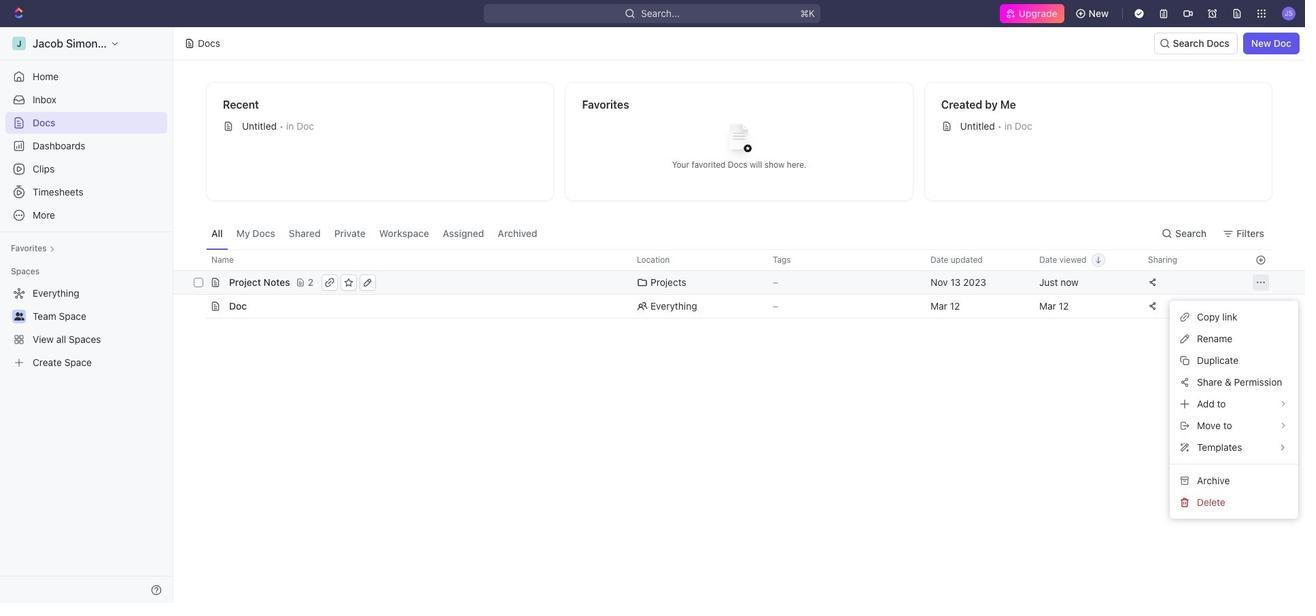 Task type: vqa. For each thing, say whether or not it's contained in the screenshot.
Column Header
yes



Task type: locate. For each thing, give the bounding box(es) containing it.
tab list
[[206, 218, 543, 250]]

table
[[173, 250, 1305, 319]]

tree
[[5, 283, 167, 374]]

column header
[[191, 250, 206, 271]]

cell
[[191, 295, 206, 318]]

sidebar navigation
[[0, 27, 173, 604]]

row
[[191, 250, 1273, 271], [173, 271, 1305, 295], [191, 294, 1273, 319]]



Task type: describe. For each thing, give the bounding box(es) containing it.
tree inside sidebar navigation
[[5, 283, 167, 374]]

no favorited docs image
[[712, 113, 767, 168]]



